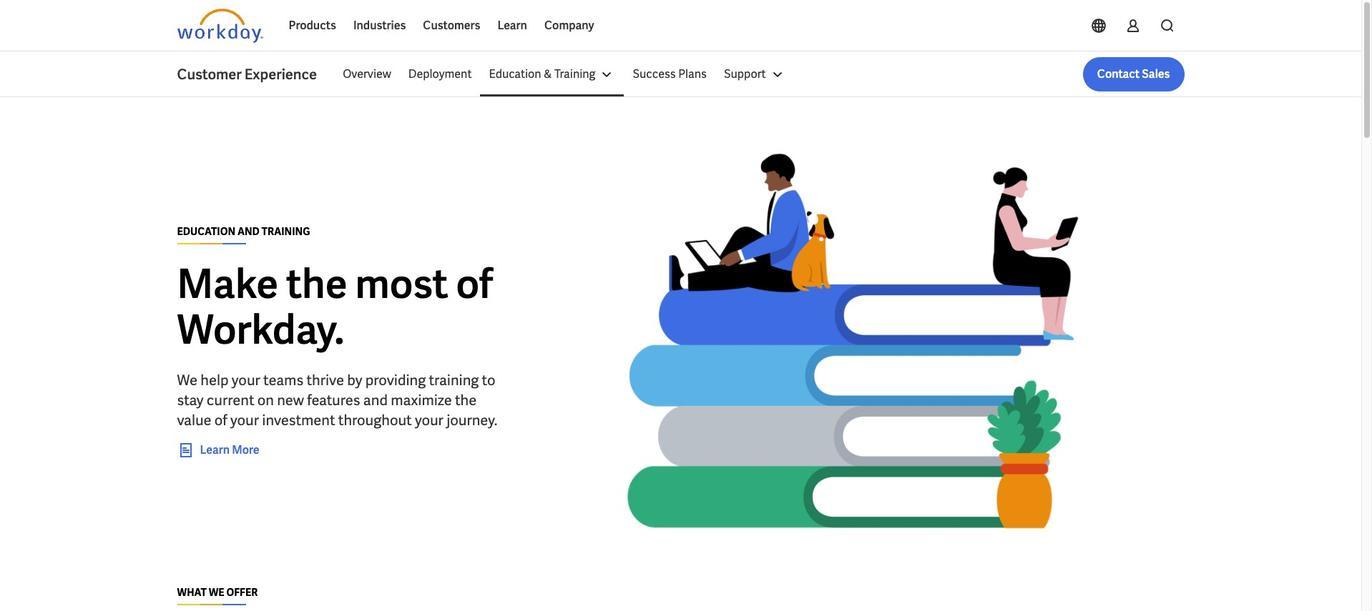 Task type: describe. For each thing, give the bounding box(es) containing it.
make
[[177, 258, 278, 310]]

current
[[207, 391, 254, 410]]

customer experience link
[[177, 64, 334, 84]]

industries button
[[345, 9, 415, 43]]

by
[[347, 371, 362, 390]]

company button
[[536, 9, 603, 43]]

experience
[[245, 65, 317, 84]]

deployment link
[[400, 57, 480, 92]]

overview
[[343, 67, 391, 82]]

customers button
[[415, 9, 489, 43]]

people sitting on books learning. image
[[521, 120, 1185, 563]]

training
[[429, 371, 479, 390]]

most
[[355, 258, 448, 310]]

sales
[[1142, 67, 1170, 82]]

&
[[544, 67, 552, 82]]

your down current
[[230, 411, 259, 430]]

products button
[[280, 9, 345, 43]]

what we offer
[[177, 587, 258, 600]]

providing
[[365, 371, 426, 390]]

education and training
[[177, 225, 310, 238]]

we help your teams thrive by providing training to stay current on new features and maximize the value of your investment throughout your journey.
[[177, 371, 497, 430]]

stay
[[177, 391, 204, 410]]

features
[[307, 391, 360, 410]]

more
[[232, 443, 259, 458]]

offer
[[226, 587, 258, 600]]

learn more
[[200, 443, 259, 458]]

teams
[[263, 371, 304, 390]]

company
[[545, 18, 594, 33]]

training
[[554, 67, 596, 82]]

list containing overview
[[334, 57, 1185, 92]]

education
[[177, 225, 235, 238]]

customer
[[177, 65, 242, 84]]

value
[[177, 411, 212, 430]]

to
[[482, 371, 496, 390]]

education
[[489, 67, 541, 82]]

training
[[262, 225, 310, 238]]

on
[[257, 391, 274, 410]]

workday.
[[177, 304, 344, 356]]

your down 'maximize' at the bottom of the page
[[415, 411, 444, 430]]

menu containing overview
[[334, 57, 795, 92]]

education & training button
[[480, 57, 624, 92]]

customer experience
[[177, 65, 317, 84]]

of inside "make the most of workday."
[[456, 258, 493, 310]]

we
[[209, 587, 224, 600]]

throughout
[[338, 411, 412, 430]]

learn more link
[[177, 442, 259, 459]]

we
[[177, 371, 197, 390]]

of inside we help your teams thrive by providing training to stay current on new features and maximize the value of your investment throughout your journey.
[[215, 411, 227, 430]]

what
[[177, 587, 207, 600]]

the inside we help your teams thrive by providing training to stay current on new features and maximize the value of your investment throughout your journey.
[[455, 391, 477, 410]]



Task type: locate. For each thing, give the bounding box(es) containing it.
learn for learn
[[498, 18, 527, 33]]

thrive
[[307, 371, 344, 390]]

0 vertical spatial learn
[[498, 18, 527, 33]]

education & training
[[489, 67, 596, 82]]

support button
[[716, 57, 795, 92]]

of
[[456, 258, 493, 310], [215, 411, 227, 430]]

learn for learn more
[[200, 443, 230, 458]]

learn inside dropdown button
[[498, 18, 527, 33]]

1 horizontal spatial the
[[455, 391, 477, 410]]

learn left more on the bottom of the page
[[200, 443, 230, 458]]

0 horizontal spatial of
[[215, 411, 227, 430]]

products
[[289, 18, 336, 33]]

0 horizontal spatial the
[[286, 258, 347, 310]]

deployment
[[408, 67, 472, 82]]

investment
[[262, 411, 335, 430]]

success plans
[[633, 67, 707, 82]]

success
[[633, 67, 676, 82]]

your up current
[[232, 371, 260, 390]]

menu
[[334, 57, 795, 92]]

maximize
[[391, 391, 452, 410]]

1 vertical spatial learn
[[200, 443, 230, 458]]

1 vertical spatial of
[[215, 411, 227, 430]]

the
[[286, 258, 347, 310], [455, 391, 477, 410]]

industries
[[353, 18, 406, 33]]

0 vertical spatial the
[[286, 258, 347, 310]]

contact sales
[[1097, 67, 1170, 82]]

your
[[232, 371, 260, 390], [230, 411, 259, 430], [415, 411, 444, 430]]

the inside "make the most of workday."
[[286, 258, 347, 310]]

and
[[237, 225, 260, 238]]

learn button
[[489, 9, 536, 43]]

journey.
[[447, 411, 497, 430]]

success plans link
[[624, 57, 716, 92]]

and
[[363, 391, 388, 410]]

learn
[[498, 18, 527, 33], [200, 443, 230, 458]]

customers
[[423, 18, 480, 33]]

contact sales link
[[1083, 57, 1185, 92]]

learn up the education
[[498, 18, 527, 33]]

1 horizontal spatial learn
[[498, 18, 527, 33]]

1 horizontal spatial of
[[456, 258, 493, 310]]

support
[[724, 67, 766, 82]]

go to the homepage image
[[177, 9, 263, 43]]

the up journey.
[[455, 391, 477, 410]]

make the most of workday.
[[177, 258, 493, 356]]

help
[[201, 371, 229, 390]]

list
[[334, 57, 1185, 92]]

overview link
[[334, 57, 400, 92]]

new
[[277, 391, 304, 410]]

plans
[[678, 67, 707, 82]]

1 vertical spatial the
[[455, 391, 477, 410]]

the down training
[[286, 258, 347, 310]]

0 vertical spatial of
[[456, 258, 493, 310]]

contact
[[1097, 67, 1140, 82]]

0 horizontal spatial learn
[[200, 443, 230, 458]]



Task type: vqa. For each thing, say whether or not it's contained in the screenshot.
Increased
no



